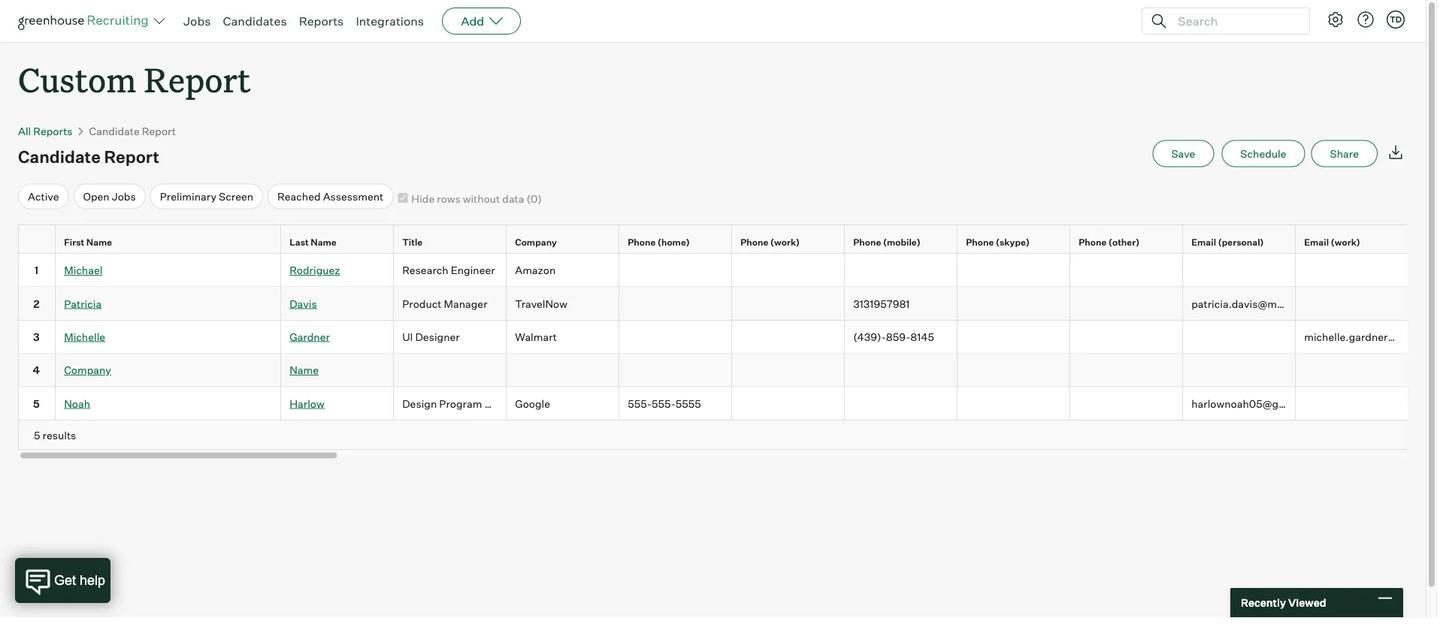 Task type: describe. For each thing, give the bounding box(es) containing it.
recently viewed
[[1242, 597, 1327, 610]]

1 cell
[[18, 254, 56, 287]]

michelle link
[[64, 330, 105, 343]]

program
[[439, 397, 482, 410]]

harlow
[[290, 397, 325, 410]]

rows
[[437, 193, 461, 206]]

email (personal)
[[1192, 236, 1265, 247]]

company link
[[64, 364, 111, 377]]

all reports link
[[18, 125, 73, 138]]

candidates link
[[223, 14, 287, 29]]

3131957981
[[854, 297, 910, 310]]

phone (work)
[[741, 236, 800, 247]]

research
[[402, 263, 449, 277]]

research engineer
[[402, 263, 495, 277]]

row containing 2
[[18, 287, 1438, 321]]

last
[[290, 236, 309, 247]]

product
[[402, 297, 442, 310]]

phone for phone (work)
[[741, 236, 769, 247]]

schedule
[[1241, 147, 1287, 160]]

custom
[[18, 57, 136, 102]]

data
[[503, 193, 525, 206]]

row containing 1
[[18, 254, 1438, 287]]

2 555- from the left
[[652, 397, 676, 410]]

Hide rows without data (0) checkbox
[[398, 193, 408, 203]]

engineer
[[451, 263, 495, 277]]

phone for phone (home)
[[628, 236, 656, 247]]

rodriguez link
[[290, 263, 340, 277]]

add
[[461, 14, 484, 29]]

without
[[463, 193, 500, 206]]

open
[[83, 190, 110, 203]]

results
[[42, 429, 76, 442]]

4
[[33, 364, 40, 377]]

active
[[28, 190, 59, 203]]

5555
[[676, 397, 701, 410]]

integrations link
[[356, 14, 424, 29]]

2 cell
[[18, 287, 56, 321]]

open jobs
[[83, 190, 136, 203]]

1 horizontal spatial jobs
[[183, 14, 211, 29]]

1
[[34, 263, 39, 277]]

screen
[[219, 190, 253, 203]]

preliminary
[[160, 190, 217, 203]]

title
[[402, 236, 423, 247]]

phone (other)
[[1079, 236, 1140, 247]]

1 vertical spatial reports
[[33, 125, 73, 138]]

schedule button
[[1222, 140, 1306, 167]]

0 vertical spatial candidate report
[[89, 125, 176, 138]]

travelnow
[[515, 297, 568, 310]]

patricia link
[[64, 297, 102, 310]]

title column header
[[394, 225, 510, 258]]

phone (other) column header
[[1071, 225, 1187, 258]]

email (personal) column header
[[1184, 225, 1299, 258]]

noah link
[[64, 397, 90, 410]]

amazon
[[515, 263, 556, 277]]

phone for phone (skype)
[[966, 236, 994, 247]]

reached assessment
[[278, 190, 384, 203]]

5 for 5 results
[[34, 429, 40, 442]]

product manager
[[402, 297, 488, 310]]

save button
[[1153, 140, 1215, 167]]

last name
[[290, 236, 337, 247]]

table containing 1
[[18, 225, 1438, 450]]

1 vertical spatial candidate
[[18, 146, 101, 167]]

greenhouse recruiting image
[[18, 12, 153, 30]]

jobs link
[[183, 14, 211, 29]]

michael link
[[64, 263, 103, 277]]

first name
[[64, 236, 112, 247]]

reached
[[278, 190, 321, 203]]

company column header
[[507, 225, 623, 258]]

1 vertical spatial report
[[142, 125, 176, 138]]

Search text field
[[1175, 10, 1296, 32]]

(mobile)
[[883, 236, 921, 247]]

first name column header
[[56, 225, 284, 258]]

google
[[515, 397, 550, 410]]

5 results
[[34, 429, 76, 442]]

phone (work) column header
[[732, 225, 848, 258]]

8145
[[911, 330, 935, 343]]

(0)
[[527, 193, 542, 206]]

design program manager
[[402, 397, 528, 410]]

td button
[[1384, 8, 1408, 32]]

email (work) column header
[[1296, 225, 1412, 258]]

3
[[33, 330, 40, 343]]



Task type: vqa. For each thing, say whether or not it's contained in the screenshot.
the bottommost Interview to schedule for Technical Interview link
no



Task type: locate. For each thing, give the bounding box(es) containing it.
0 vertical spatial candidate
[[89, 125, 140, 138]]

(skype)
[[996, 236, 1030, 247]]

0 vertical spatial 5
[[33, 397, 40, 410]]

1 phone from the left
[[628, 236, 656, 247]]

0 horizontal spatial jobs
[[112, 190, 136, 203]]

1 vertical spatial candidate report
[[18, 146, 159, 167]]

name inside row group
[[290, 364, 319, 377]]

custom report
[[18, 57, 251, 102]]

1 email from the left
[[1192, 236, 1217, 247]]

gardner
[[290, 330, 330, 343]]

3 phone from the left
[[854, 236, 882, 247]]

manager down engineer
[[444, 297, 488, 310]]

table
[[18, 225, 1438, 450]]

column header
[[18, 225, 59, 258]]

phone (mobile)
[[854, 236, 921, 247]]

4 row from the top
[[18, 321, 1438, 354]]

555-
[[628, 397, 652, 410], [652, 397, 676, 410]]

candidate report up "open"
[[18, 146, 159, 167]]

(439)-
[[854, 330, 886, 343]]

1 row from the top
[[18, 225, 1438, 258]]

555-555-5555
[[628, 397, 701, 410]]

all
[[18, 125, 31, 138]]

2
[[33, 297, 40, 310]]

phone
[[628, 236, 656, 247], [741, 236, 769, 247], [854, 236, 882, 247], [966, 236, 994, 247], [1079, 236, 1107, 247]]

reports link
[[299, 14, 344, 29]]

(work)
[[771, 236, 800, 247], [1331, 236, 1361, 247]]

phone (skype)
[[966, 236, 1030, 247]]

4 cell
[[18, 354, 56, 387]]

5 left results
[[34, 429, 40, 442]]

viewed
[[1289, 597, 1327, 610]]

1 horizontal spatial email
[[1305, 236, 1330, 247]]

name for last name
[[311, 236, 337, 247]]

ui designer
[[402, 330, 460, 343]]

6 row from the top
[[18, 387, 1438, 421]]

0 horizontal spatial email
[[1192, 236, 1217, 247]]

(other)
[[1109, 236, 1140, 247]]

walmart
[[515, 330, 557, 343]]

name
[[86, 236, 112, 247], [311, 236, 337, 247], [290, 364, 319, 377]]

phone for phone (other)
[[1079, 236, 1107, 247]]

share button
[[1312, 140, 1378, 167]]

michelle
[[64, 330, 105, 343]]

5 phone from the left
[[1079, 236, 1107, 247]]

download image
[[1387, 143, 1405, 161]]

5 for 5
[[33, 397, 40, 410]]

(work) for phone (work)
[[771, 236, 800, 247]]

rodriguez
[[290, 263, 340, 277]]

5 cell
[[18, 387, 56, 421]]

davis link
[[290, 297, 317, 310]]

all reports
[[18, 125, 73, 138]]

company for company column header
[[515, 236, 557, 247]]

0 vertical spatial jobs
[[183, 14, 211, 29]]

jobs right "open"
[[112, 190, 136, 203]]

0 horizontal spatial reports
[[33, 125, 73, 138]]

last name column header
[[281, 225, 397, 258]]

row
[[18, 225, 1438, 258], [18, 254, 1438, 287], [18, 287, 1438, 321], [18, 321, 1438, 354], [18, 354, 1438, 387], [18, 387, 1438, 421]]

3 row from the top
[[18, 287, 1438, 321]]

designer
[[415, 330, 460, 343]]

company up amazon
[[515, 236, 557, 247]]

td
[[1390, 14, 1403, 24]]

phone (mobile) column header
[[845, 225, 961, 258]]

michelle.gardner@gmail.co
[[1305, 330, 1438, 343]]

name right first
[[86, 236, 112, 247]]

company inside column header
[[515, 236, 557, 247]]

4 phone from the left
[[966, 236, 994, 247]]

1 vertical spatial manager
[[485, 397, 528, 410]]

hide rows without data (0)
[[412, 193, 542, 206]]

1 vertical spatial company
[[64, 364, 111, 377]]

email inside column header
[[1305, 236, 1330, 247]]

email for email (personal)
[[1192, 236, 1217, 247]]

company
[[515, 236, 557, 247], [64, 364, 111, 377]]

(439)-859-8145
[[854, 330, 935, 343]]

0 horizontal spatial (work)
[[771, 236, 800, 247]]

candidates
[[223, 14, 287, 29]]

2 phone from the left
[[741, 236, 769, 247]]

phone for phone (mobile)
[[854, 236, 882, 247]]

harlow link
[[290, 397, 325, 410]]

cell
[[620, 254, 732, 287], [732, 254, 845, 287], [845, 254, 958, 287], [958, 254, 1071, 287], [1071, 254, 1184, 287], [1184, 254, 1296, 287], [1296, 254, 1409, 287], [620, 287, 732, 321], [732, 287, 845, 321], [958, 287, 1071, 321], [1071, 287, 1184, 321], [1296, 287, 1409, 321], [620, 321, 732, 354], [732, 321, 845, 354], [958, 321, 1071, 354], [1071, 321, 1184, 354], [1184, 321, 1296, 354], [394, 354, 507, 387], [507, 354, 620, 387], [620, 354, 732, 387], [732, 354, 845, 387], [845, 354, 958, 387], [958, 354, 1071, 387], [1071, 354, 1184, 387], [1184, 354, 1296, 387], [1296, 354, 1409, 387], [732, 387, 845, 421], [845, 387, 958, 421], [958, 387, 1071, 421], [1071, 387, 1184, 421], [1296, 387, 1409, 421]]

report down custom report
[[142, 125, 176, 138]]

add button
[[442, 8, 521, 35]]

phone inside phone (home) column header
[[628, 236, 656, 247]]

noah
[[64, 397, 90, 410]]

email inside 'column header'
[[1192, 236, 1217, 247]]

save and schedule this report to revisit it! element
[[1153, 140, 1222, 167]]

name for first name
[[86, 236, 112, 247]]

3 cell
[[18, 321, 56, 354]]

0 vertical spatial reports
[[299, 14, 344, 29]]

recently
[[1242, 597, 1287, 610]]

row group containing 1
[[18, 254, 1438, 421]]

candidate report link
[[89, 125, 176, 138]]

candidate down all reports link
[[18, 146, 101, 167]]

5 down 4 cell
[[33, 397, 40, 410]]

candidate report
[[89, 125, 176, 138], [18, 146, 159, 167]]

0 vertical spatial manager
[[444, 297, 488, 310]]

row containing 5
[[18, 387, 1438, 421]]

patricia
[[64, 297, 102, 310]]

row containing 4
[[18, 354, 1438, 387]]

1 horizontal spatial (work)
[[1331, 236, 1361, 247]]

phone inside "phone (skype)" 'column header'
[[966, 236, 994, 247]]

name up harlow link
[[290, 364, 319, 377]]

1 horizontal spatial company
[[515, 236, 557, 247]]

email (work)
[[1305, 236, 1361, 247]]

(home)
[[658, 236, 690, 247]]

assessment
[[323, 190, 384, 203]]

2 (work) from the left
[[1331, 236, 1361, 247]]

ui
[[402, 330, 413, 343]]

report down 'jobs' link
[[144, 57, 251, 102]]

harlownoah05@gmail.com
[[1192, 397, 1324, 410]]

row containing first name
[[18, 225, 1438, 258]]

candidate report down custom report
[[89, 125, 176, 138]]

integrations
[[356, 14, 424, 29]]

email
[[1192, 236, 1217, 247], [1305, 236, 1330, 247]]

share
[[1331, 147, 1360, 160]]

configure image
[[1327, 11, 1345, 29]]

company down michelle
[[64, 364, 111, 377]]

jobs
[[183, 14, 211, 29], [112, 190, 136, 203]]

preliminary screen
[[160, 190, 253, 203]]

phone (home)
[[628, 236, 690, 247]]

1 horizontal spatial reports
[[299, 14, 344, 29]]

2 email from the left
[[1305, 236, 1330, 247]]

0 horizontal spatial company
[[64, 364, 111, 377]]

first
[[64, 236, 84, 247]]

report
[[144, 57, 251, 102], [142, 125, 176, 138], [104, 146, 159, 167]]

0 vertical spatial company
[[515, 236, 557, 247]]

1 (work) from the left
[[771, 236, 800, 247]]

reports right candidates
[[299, 14, 344, 29]]

jobs left candidates link
[[183, 14, 211, 29]]

row containing 3
[[18, 321, 1438, 354]]

phone (home) column header
[[620, 225, 735, 258]]

2 row from the top
[[18, 254, 1438, 287]]

save
[[1172, 147, 1196, 160]]

name right last
[[311, 236, 337, 247]]

phone inside phone (work) column header
[[741, 236, 769, 247]]

(work) inside email (work) column header
[[1331, 236, 1361, 247]]

candidate down custom report
[[89, 125, 140, 138]]

hide
[[412, 193, 435, 206]]

5
[[33, 397, 40, 410], [34, 429, 40, 442]]

manager right program
[[485, 397, 528, 410]]

phone inside phone (mobile) column header
[[854, 236, 882, 247]]

1 vertical spatial 5
[[34, 429, 40, 442]]

phone inside phone (other) column header
[[1079, 236, 1107, 247]]

1 vertical spatial jobs
[[112, 190, 136, 203]]

candidate
[[89, 125, 140, 138], [18, 146, 101, 167]]

davis
[[290, 297, 317, 310]]

email for email (work)
[[1305, 236, 1330, 247]]

859-
[[886, 330, 911, 343]]

(personal)
[[1219, 236, 1265, 247]]

design
[[402, 397, 437, 410]]

row group
[[18, 254, 1438, 421]]

5 inside 5 cell
[[33, 397, 40, 410]]

2 vertical spatial report
[[104, 146, 159, 167]]

5 row from the top
[[18, 354, 1438, 387]]

(work) inside phone (work) column header
[[771, 236, 800, 247]]

michael
[[64, 263, 103, 277]]

gardner link
[[290, 330, 330, 343]]

(work) for email (work)
[[1331, 236, 1361, 247]]

td button
[[1387, 11, 1405, 29]]

phone (skype) column header
[[958, 225, 1074, 258]]

reports
[[299, 14, 344, 29], [33, 125, 73, 138]]

reports right all
[[33, 125, 73, 138]]

1 555- from the left
[[628, 397, 652, 410]]

0 vertical spatial report
[[144, 57, 251, 102]]

company for company link
[[64, 364, 111, 377]]

name link
[[290, 364, 319, 377]]

report down candidate report link
[[104, 146, 159, 167]]



